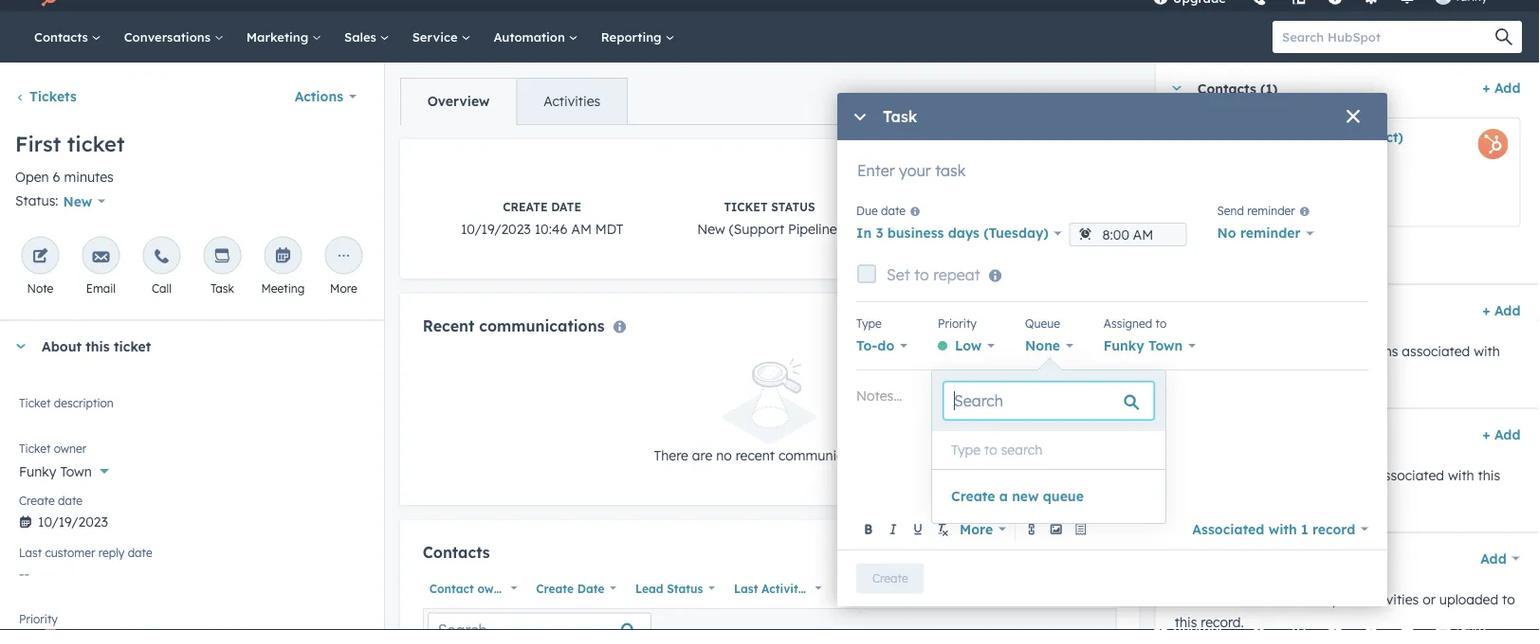 Task type: describe. For each thing, give the bounding box(es) containing it.
(1)
[[1260, 80, 1277, 96]]

mdt
[[595, 221, 623, 238]]

town for ticket owner
[[60, 463, 92, 480]]

call
[[152, 282, 172, 296]]

pipeline)
[[788, 221, 842, 238]]

track the revenue opportunities associated with this record.
[[1174, 467, 1500, 506]]

phone: --
[[1187, 199, 1243, 215]]

funky town button for owner
[[19, 453, 365, 484]]

new button
[[58, 189, 118, 214]]

1 horizontal spatial task
[[883, 107, 917, 126]]

activity
[[762, 582, 805, 596]]

to left your
[[1314, 591, 1327, 608]]

see the businesses or organizations associated with this record.
[[1174, 343, 1500, 382]]

associated inside track the revenue opportunities associated with this record.
[[1376, 467, 1444, 484]]

last customer reply date
[[19, 546, 152, 560]]

ticket owner
[[19, 442, 86, 456]]

Create date text field
[[19, 505, 365, 535]]

contacts for contacts link
[[34, 29, 92, 45]]

recent
[[423, 317, 474, 336]]

ticket description
[[19, 396, 114, 410]]

none
[[1025, 338, 1060, 354]]

meeting image
[[274, 249, 291, 266]]

view associated contacts link
[[1174, 239, 1343, 261]]

ticket for ticket description
[[19, 396, 51, 410]]

to for type
[[984, 442, 997, 459]]

with inside popup button
[[1269, 521, 1297, 538]]

new
[[1012, 488, 1039, 505]]

last for last customer reply date
[[19, 546, 42, 560]]

Title text field
[[856, 159, 1368, 197]]

funky town for ticket
[[19, 463, 92, 480]]

email image
[[92, 249, 109, 266]]

set to repeat
[[887, 266, 980, 284]]

create for create
[[872, 572, 908, 586]]

this inside see the files attached to your activities or uploaded to this record.
[[1174, 614, 1197, 631]]

0 horizontal spatial task
[[210, 282, 234, 296]]

low
[[955, 338, 982, 354]]

overview
[[427, 93, 490, 110]]

business
[[887, 225, 944, 241]]

contact
[[429, 582, 474, 596]]

contacts (1) button
[[1155, 63, 1474, 114]]

status:
[[15, 193, 58, 209]]

funky for assigned
[[1104, 338, 1144, 354]]

help image
[[1327, 0, 1344, 7]]

(tuesday)
[[984, 225, 1049, 241]]

organizations
[[1313, 343, 1398, 359]]

marketplaces image
[[1291, 0, 1308, 7]]

owner for contact owner
[[477, 582, 513, 596]]

or inside see the files attached to your activities or uploaded to this record.
[[1422, 591, 1435, 608]]

type for type
[[856, 316, 882, 330]]

funky for ticket
[[19, 463, 56, 480]]

conversations
[[124, 29, 214, 45]]

activities
[[1362, 591, 1418, 608]]

owner for ticket owner
[[54, 442, 86, 456]]

no
[[1217, 225, 1236, 241]]

6
[[53, 169, 60, 185]]

to for set
[[914, 266, 929, 284]]

+ for this
[[1482, 426, 1490, 443]]

attached
[[1254, 591, 1310, 608]]

date inside the last activity date popup button
[[809, 582, 836, 596]]

ticket inside dropdown button
[[114, 338, 151, 355]]

to-
[[856, 338, 878, 354]]

minimize dialog image
[[853, 110, 868, 125]]

assigned
[[1104, 316, 1152, 330]]

search button
[[1486, 21, 1522, 53]]

1 horizontal spatial contacts
[[423, 544, 490, 563]]

a
[[999, 488, 1008, 505]]

hubspot image
[[34, 0, 57, 8]]

contact)
[[1346, 129, 1403, 146]]

search
[[1001, 442, 1042, 459]]

marketing
[[246, 29, 312, 45]]

are
[[692, 448, 712, 464]]

town for assigned to
[[1148, 338, 1183, 354]]

ticket status new (support pipeline)
[[697, 200, 842, 238]]

+ add for see the businesses or organizations associated with this record.
[[1482, 302, 1520, 319]]

description
[[54, 396, 114, 410]]

automation link
[[482, 11, 590, 63]]

3
[[876, 225, 883, 241]]

caret image inside about this ticket dropdown button
[[15, 344, 27, 349]]

in
[[856, 225, 872, 241]]

no reminder
[[1217, 225, 1301, 241]]

add for 1st + add button from the top of the page
[[1494, 80, 1520, 96]]

attachments button
[[1155, 533, 1460, 585]]

caret image
[[1170, 86, 1182, 91]]

no reminder button
[[1217, 220, 1314, 247]]

add for see the businesses or organizations associated with this record.'s + add button
[[1494, 302, 1520, 319]]

this inside dropdown button
[[86, 338, 110, 355]]

companies (0)
[[1197, 302, 1294, 319]]

create for create date 10/19/2023 10:46 am mdt
[[503, 200, 548, 214]]

+ add button for track the revenue opportunities associated with this record.
[[1482, 423, 1520, 446]]

see for see the files attached to your activities or uploaded to this record.
[[1174, 591, 1197, 608]]

open
[[15, 169, 49, 185]]

your
[[1331, 591, 1358, 608]]

create a new queue button
[[951, 486, 1084, 508]]

recent
[[736, 448, 775, 464]]

set
[[887, 266, 910, 284]]

call image
[[153, 249, 170, 266]]

status
[[771, 200, 815, 214]]

create date 10/19/2023 10:46 am mdt
[[461, 200, 623, 238]]

first
[[15, 131, 61, 157]]

task image
[[214, 249, 231, 266]]

sales link
[[333, 11, 401, 63]]

email
[[86, 282, 116, 296]]

phone:
[[1187, 199, 1229, 215]]

this inside see the businesses or organizations associated with this record.
[[1174, 366, 1197, 382]]

funky town button for to
[[1104, 333, 1196, 359]]

with inside track the revenue opportunities associated with this record.
[[1448, 467, 1474, 484]]

service link
[[401, 11, 482, 63]]

no
[[716, 448, 732, 464]]

communications
[[479, 317, 605, 336]]

date for due date
[[881, 204, 906, 218]]

status
[[667, 582, 703, 596]]

reminder for send reminder
[[1247, 204, 1295, 218]]

open 6 minutes
[[15, 169, 114, 185]]

or inside see the businesses or organizations associated with this record.
[[1296, 343, 1309, 359]]

create for create date
[[19, 494, 55, 508]]

the for files
[[1201, 591, 1221, 608]]

10/19/2023
[[461, 221, 531, 238]]

create date
[[19, 494, 83, 508]]

send
[[1217, 204, 1244, 218]]

assigned to
[[1104, 316, 1167, 330]]

marketplaces button
[[1279, 0, 1319, 11]]

create for create a new queue
[[951, 488, 995, 505]]

to for assigned
[[1156, 316, 1167, 330]]

calling icon image
[[1250, 0, 1267, 8]]

do
[[877, 338, 895, 354]]

reporting
[[601, 29, 665, 45]]



Task type: vqa. For each thing, say whether or not it's contained in the screenshot.
Calls button
no



Task type: locate. For each thing, give the bounding box(es) containing it.
0 vertical spatial funky town
[[1104, 338, 1183, 354]]

2 vertical spatial with
[[1269, 521, 1297, 538]]

0 vertical spatial with
[[1473, 343, 1500, 359]]

create button
[[856, 564, 924, 594]]

caret image
[[15, 344, 27, 349], [1170, 432, 1182, 437]]

search search field down none popup button
[[944, 382, 1154, 420]]

more down the create a new queue button on the bottom right of page
[[960, 521, 993, 538]]

the right track
[[1211, 467, 1231, 484]]

record. inside see the files attached to your activities or uploaded to this record.
[[1200, 614, 1243, 631]]

contacts
[[1286, 241, 1343, 258]]

help button
[[1319, 0, 1351, 11]]

with
[[1473, 343, 1500, 359], [1448, 467, 1474, 484], [1269, 521, 1297, 538]]

1 horizontal spatial caret image
[[1170, 432, 1182, 437]]

new down the minutes on the top left of the page
[[63, 193, 92, 209]]

0 horizontal spatial date
[[577, 582, 604, 596]]

caret image left 'about'
[[15, 344, 27, 349]]

notifications button
[[1391, 0, 1423, 11]]

see left files
[[1174, 591, 1197, 608]]

create inside button
[[872, 572, 908, 586]]

2 horizontal spatial contacts
[[1197, 80, 1256, 96]]

1 vertical spatial see
[[1174, 591, 1197, 608]]

0 vertical spatial contacts
[[34, 29, 92, 45]]

to right set
[[914, 266, 929, 284]]

0 vertical spatial + add button
[[1482, 77, 1520, 100]]

date
[[551, 200, 581, 214], [881, 204, 906, 218], [58, 494, 83, 508], [128, 546, 152, 560]]

to right assigned
[[1156, 316, 1167, 330]]

see
[[1174, 343, 1197, 359], [1174, 591, 1197, 608]]

0 horizontal spatial type
[[856, 316, 882, 330]]

there are no recent communications.
[[654, 448, 885, 464]]

due
[[856, 204, 878, 218]]

1 horizontal spatial search search field
[[944, 382, 1154, 420]]

date left lead
[[577, 582, 604, 596]]

1 + from the top
[[1482, 80, 1490, 96]]

owner
[[54, 442, 86, 456], [477, 582, 513, 596]]

create inside popup button
[[536, 582, 574, 596]]

priority up low popup button
[[938, 316, 977, 330]]

create inside button
[[951, 488, 995, 505]]

(support
[[729, 221, 784, 238]]

task right minimize dialog icon in the top right of the page
[[883, 107, 917, 126]]

1 horizontal spatial new
[[697, 221, 725, 238]]

0 vertical spatial owner
[[54, 442, 86, 456]]

about this ticket
[[42, 338, 151, 355]]

service
[[412, 29, 461, 45]]

record. down track
[[1174, 490, 1217, 506]]

ticket left description
[[19, 396, 51, 410]]

date for create date
[[58, 494, 83, 508]]

low button
[[938, 333, 995, 359]]

in 3 business days (tuesday) button
[[856, 220, 1062, 247]]

reminder for no reminder
[[1240, 225, 1301, 241]]

contact owner
[[429, 582, 513, 596]]

Search search field
[[944, 382, 1154, 420], [427, 613, 651, 631]]

last inside popup button
[[734, 582, 758, 596]]

about
[[42, 338, 82, 355]]

ticket inside the ticket status new (support pipeline)
[[724, 200, 768, 214]]

sales
[[344, 29, 380, 45]]

owner inside popup button
[[477, 582, 513, 596]]

0 horizontal spatial more
[[330, 282, 357, 296]]

0 vertical spatial ticket
[[724, 200, 768, 214]]

to
[[914, 266, 929, 284], [1156, 316, 1167, 330], [984, 442, 997, 459], [1314, 591, 1327, 608], [1502, 591, 1515, 608]]

funky town down ticket owner
[[19, 463, 92, 480]]

the inside track the revenue opportunities associated with this record.
[[1211, 467, 1231, 484]]

1 vertical spatial funky
[[19, 463, 56, 480]]

0 vertical spatial funky town button
[[1104, 333, 1196, 359]]

date inside 'create date' popup button
[[577, 582, 604, 596]]

contacts left (1)
[[1197, 80, 1256, 96]]

0 vertical spatial see
[[1174, 343, 1197, 359]]

queue
[[1025, 316, 1060, 330]]

more
[[330, 282, 357, 296], [960, 521, 993, 538]]

contacts for contacts (1)
[[1197, 80, 1256, 96]]

add
[[1494, 80, 1520, 96], [1494, 302, 1520, 319], [1494, 426, 1520, 443], [1083, 549, 1104, 563], [1480, 551, 1506, 567]]

queue
[[1043, 488, 1084, 505]]

Search HubSpot search field
[[1273, 21, 1505, 53]]

1
[[1301, 521, 1308, 538]]

notifications image
[[1399, 0, 1416, 7]]

1 vertical spatial + add
[[1482, 302, 1520, 319]]

+ add button for see the businesses or organizations associated with this record.
[[1482, 299, 1520, 322]]

add inside popup button
[[1480, 551, 1506, 567]]

0 vertical spatial priority
[[938, 316, 977, 330]]

contacts down hubspot link on the left of page
[[34, 29, 92, 45]]

lead
[[635, 582, 663, 596]]

send reminder
[[1217, 204, 1295, 218]]

see down companies
[[1174, 343, 1197, 359]]

2 + add button from the top
[[1482, 299, 1520, 322]]

new inside new popup button
[[63, 193, 92, 209]]

contacts link
[[23, 11, 113, 63]]

0 horizontal spatial funky town button
[[19, 453, 365, 484]]

funky town button down assigned to at right
[[1104, 333, 1196, 359]]

add for + add button for track the revenue opportunities associated with this record.
[[1494, 426, 1520, 443]]

type for type to search
[[951, 442, 981, 459]]

task down the task image
[[210, 282, 234, 296]]

--
[[992, 221, 1002, 238]]

1 horizontal spatial date
[[809, 582, 836, 596]]

uploaded
[[1439, 591, 1498, 608]]

reminder inside popup button
[[1240, 225, 1301, 241]]

0 horizontal spatial search search field
[[427, 613, 651, 631]]

date up customer
[[58, 494, 83, 508]]

funky down assigned
[[1104, 338, 1144, 354]]

1 vertical spatial funky town button
[[19, 453, 365, 484]]

1 + add button from the top
[[1482, 77, 1520, 100]]

last left activity
[[734, 582, 758, 596]]

1 horizontal spatial type
[[951, 442, 981, 459]]

the inside see the files attached to your activities or uploaded to this record.
[[1201, 591, 1221, 608]]

to right uploaded
[[1502, 591, 1515, 608]]

activities link
[[516, 79, 627, 124]]

see for see the businesses or organizations associated with this record.
[[1174, 343, 1197, 359]]

revenue
[[1235, 467, 1284, 484]]

to left search
[[984, 442, 997, 459]]

1 vertical spatial owner
[[477, 582, 513, 596]]

date up 10:46
[[551, 200, 581, 214]]

0 vertical spatial record.
[[1200, 366, 1243, 382]]

none button
[[1025, 333, 1073, 359]]

contacts (1)
[[1197, 80, 1277, 96]]

contact owner button
[[423, 576, 522, 601]]

2 vertical spatial ticket
[[19, 442, 51, 456]]

0 vertical spatial the
[[1201, 343, 1221, 359]]

or down companies (0) dropdown button
[[1296, 343, 1309, 359]]

search image
[[1496, 28, 1513, 46]]

1 horizontal spatial owner
[[477, 582, 513, 596]]

1 date from the left
[[577, 582, 604, 596]]

menu
[[1141, 0, 1516, 18]]

2 vertical spatial the
[[1201, 591, 1221, 608]]

funky
[[1104, 338, 1144, 354], [19, 463, 56, 480]]

(sample
[[1287, 129, 1342, 146]]

create a new queue
[[951, 488, 1084, 505]]

0 horizontal spatial funky town
[[19, 463, 92, 480]]

due date
[[856, 204, 906, 218]]

1 vertical spatial contacts
[[1197, 80, 1256, 96]]

0 vertical spatial task
[[883, 107, 917, 126]]

0 horizontal spatial priority
[[19, 612, 58, 627]]

1 vertical spatial associated
[[1401, 343, 1470, 359]]

2 see from the top
[[1174, 591, 1197, 608]]

2 vertical spatial record.
[[1200, 614, 1243, 631]]

0 vertical spatial ticket
[[67, 131, 125, 157]]

funky town down assigned to at right
[[1104, 338, 1183, 354]]

customer
[[45, 546, 95, 560]]

type left search
[[951, 442, 981, 459]]

0 horizontal spatial town
[[60, 463, 92, 480]]

contacts inside dropdown button
[[1197, 80, 1256, 96]]

2 + add from the top
[[1482, 302, 1520, 319]]

new
[[63, 193, 92, 209], [697, 221, 725, 238]]

actions
[[295, 88, 343, 105]]

create date button
[[529, 576, 621, 601]]

ticket for ticket owner
[[19, 442, 51, 456]]

owner right contact
[[477, 582, 513, 596]]

0 vertical spatial or
[[1296, 343, 1309, 359]]

type
[[856, 316, 882, 330], [951, 442, 981, 459]]

0 vertical spatial caret image
[[15, 344, 27, 349]]

ticket
[[724, 200, 768, 214], [19, 396, 51, 410], [19, 442, 51, 456]]

view associated contacts
[[1174, 241, 1343, 258]]

ticket up the minutes on the top left of the page
[[67, 131, 125, 157]]

2 date from the left
[[809, 582, 836, 596]]

2 vertical spatial contacts
[[423, 544, 490, 563]]

0 vertical spatial type
[[856, 316, 882, 330]]

+ for with
[[1482, 302, 1490, 319]]

1 horizontal spatial town
[[1148, 338, 1183, 354]]

new left (support
[[697, 221, 725, 238]]

reminder
[[1247, 204, 1295, 218], [1240, 225, 1301, 241]]

minutes
[[64, 169, 114, 185]]

brian halligan (sample contact)
[[1187, 129, 1403, 146]]

record. inside track the revenue opportunities associated with this record.
[[1174, 490, 1217, 506]]

0 horizontal spatial or
[[1296, 343, 1309, 359]]

0 vertical spatial last
[[19, 546, 42, 560]]

1 vertical spatial caret image
[[1170, 432, 1182, 437]]

the down companies
[[1201, 343, 1221, 359]]

+ add
[[1482, 80, 1520, 96], [1482, 302, 1520, 319], [1482, 426, 1520, 443]]

communications.
[[778, 448, 885, 464]]

associated inside see the businesses or organizations associated with this record.
[[1401, 343, 1470, 359]]

date inside create date 10/19/2023 10:46 am mdt
[[551, 200, 581, 214]]

the for revenue
[[1211, 467, 1231, 484]]

add button
[[1468, 540, 1520, 578]]

last left customer
[[19, 546, 42, 560]]

ticket up the create date
[[19, 442, 51, 456]]

funky town button up create date text box
[[19, 453, 365, 484]]

see inside see the files attached to your activities or uploaded to this record.
[[1174, 591, 1197, 608]]

hubspot link
[[23, 0, 71, 8]]

close dialog image
[[1346, 110, 1361, 125]]

town
[[1148, 338, 1183, 354], [60, 463, 92, 480]]

1 vertical spatial reminder
[[1240, 225, 1301, 241]]

1 vertical spatial record.
[[1174, 490, 1217, 506]]

0 vertical spatial +
[[1482, 80, 1490, 96]]

more down more icon
[[330, 282, 357, 296]]

activities
[[544, 93, 600, 110]]

associated
[[1192, 521, 1264, 538]]

ticket down email
[[114, 338, 151, 355]]

0 horizontal spatial last
[[19, 546, 42, 560]]

about this ticket button
[[0, 321, 365, 372]]

1 see from the top
[[1174, 343, 1197, 359]]

upgrade image
[[1152, 0, 1169, 7]]

1 vertical spatial new
[[697, 221, 725, 238]]

date right reply
[[128, 546, 152, 560]]

1 vertical spatial the
[[1211, 467, 1231, 484]]

0 vertical spatial + add
[[1482, 80, 1520, 96]]

1 horizontal spatial funky
[[1104, 338, 1144, 354]]

last for last activity date
[[734, 582, 758, 596]]

or right the activities
[[1422, 591, 1435, 608]]

see inside see the businesses or organizations associated with this record.
[[1174, 343, 1197, 359]]

with inside see the businesses or organizations associated with this record.
[[1473, 343, 1500, 359]]

HH:MM text field
[[1069, 223, 1187, 247]]

1 horizontal spatial more
[[960, 521, 993, 538]]

record. down 'businesses' on the bottom right
[[1200, 366, 1243, 382]]

1 vertical spatial search search field
[[427, 613, 651, 631]]

2 + from the top
[[1482, 302, 1490, 319]]

2 vertical spatial +
[[1482, 426, 1490, 443]]

record. down files
[[1200, 614, 1243, 631]]

1 horizontal spatial last
[[734, 582, 758, 596]]

navigation
[[400, 78, 628, 125]]

town down assigned to at right
[[1148, 338, 1183, 354]]

actions button
[[282, 78, 369, 116]]

3 + add from the top
[[1482, 426, 1520, 443]]

1 horizontal spatial priority
[[938, 316, 977, 330]]

overview link
[[401, 79, 516, 124]]

1 vertical spatial town
[[60, 463, 92, 480]]

0 horizontal spatial contacts
[[34, 29, 92, 45]]

type to search
[[951, 442, 1042, 459]]

Ticket description text field
[[19, 393, 365, 431]]

0 horizontal spatial funky
[[19, 463, 56, 480]]

0 horizontal spatial new
[[63, 193, 92, 209]]

view
[[1174, 241, 1206, 258]]

create inside create date 10/19/2023 10:46 am mdt
[[503, 200, 548, 214]]

attachments
[[1197, 551, 1281, 567]]

funky town for assigned
[[1104, 338, 1183, 354]]

reminder up no reminder popup button
[[1247, 204, 1295, 218]]

1 vertical spatial with
[[1448, 467, 1474, 484]]

create for create date
[[536, 582, 574, 596]]

associated with 1 record button
[[1192, 516, 1368, 543]]

1 vertical spatial priority
[[19, 612, 58, 627]]

0 vertical spatial funky
[[1104, 338, 1144, 354]]

2 vertical spatial associated
[[1376, 467, 1444, 484]]

navigation containing overview
[[400, 78, 628, 125]]

1 vertical spatial or
[[1422, 591, 1435, 608]]

companies (0) button
[[1155, 285, 1474, 336]]

1 vertical spatial task
[[210, 282, 234, 296]]

1 vertical spatial type
[[951, 442, 981, 459]]

1 horizontal spatial or
[[1422, 591, 1435, 608]]

date for create date 10/19/2023 10:46 am mdt
[[551, 200, 581, 214]]

search search field down create date
[[427, 613, 651, 631]]

tickets
[[29, 88, 77, 105]]

3 + add button from the top
[[1482, 423, 1520, 446]]

companies
[[1197, 302, 1271, 319]]

0 vertical spatial associated
[[1210, 241, 1282, 258]]

settings image
[[1363, 0, 1380, 7]]

1 + add from the top
[[1482, 80, 1520, 96]]

date right due
[[881, 204, 906, 218]]

note image
[[32, 249, 49, 266]]

1 vertical spatial + add button
[[1482, 299, 1520, 322]]

record
[[1312, 521, 1355, 538]]

date right activity
[[809, 582, 836, 596]]

priority down customer
[[19, 612, 58, 627]]

3 + from the top
[[1482, 426, 1490, 443]]

town down ticket owner
[[60, 463, 92, 480]]

note
[[27, 282, 53, 296]]

or
[[1296, 343, 1309, 359], [1422, 591, 1435, 608]]

1 vertical spatial more
[[960, 521, 993, 538]]

contacts up contact
[[423, 544, 490, 563]]

0 horizontal spatial owner
[[54, 442, 86, 456]]

associated with 1 record
[[1192, 521, 1355, 538]]

funky down ticket owner
[[19, 463, 56, 480]]

Last customer reply date text field
[[19, 557, 365, 587]]

caret image up track
[[1170, 432, 1182, 437]]

ticket up (support
[[724, 200, 768, 214]]

0 vertical spatial town
[[1148, 338, 1183, 354]]

reminder down send reminder
[[1240, 225, 1301, 241]]

owner down ticket description
[[54, 442, 86, 456]]

record. inside see the businesses or organizations associated with this record.
[[1200, 366, 1243, 382]]

the left files
[[1201, 591, 1221, 608]]

0 horizontal spatial caret image
[[15, 344, 27, 349]]

more inside popup button
[[960, 521, 993, 538]]

ticket for ticket status new (support pipeline)
[[724, 200, 768, 214]]

0 vertical spatial new
[[63, 193, 92, 209]]

the inside see the businesses or organizations associated with this record.
[[1201, 343, 1221, 359]]

1 horizontal spatial funky town
[[1104, 338, 1183, 354]]

1 vertical spatial ticket
[[114, 338, 151, 355]]

+ add for track the revenue opportunities associated with this record.
[[1482, 426, 1520, 443]]

0 vertical spatial more
[[330, 282, 357, 296]]

1 horizontal spatial funky town button
[[1104, 333, 1196, 359]]

1 vertical spatial ticket
[[19, 396, 51, 410]]

2 vertical spatial + add
[[1482, 426, 1520, 443]]

the for businesses
[[1201, 343, 1221, 359]]

more image
[[335, 249, 352, 266]]

1 vertical spatial funky town
[[19, 463, 92, 480]]

automation
[[494, 29, 569, 45]]

1 vertical spatial last
[[734, 582, 758, 596]]

2 vertical spatial + add button
[[1482, 423, 1520, 446]]

+ add button
[[1482, 77, 1520, 100], [1482, 299, 1520, 322], [1482, 423, 1520, 446]]

new inside the ticket status new (support pipeline)
[[697, 221, 725, 238]]

conversations link
[[113, 11, 235, 63]]

0 vertical spatial search search field
[[944, 382, 1154, 420]]

this inside track the revenue opportunities associated with this record.
[[1478, 467, 1500, 484]]

0 vertical spatial reminder
[[1247, 204, 1295, 218]]

type up to-
[[856, 316, 882, 330]]

1 vertical spatial +
[[1482, 302, 1490, 319]]



